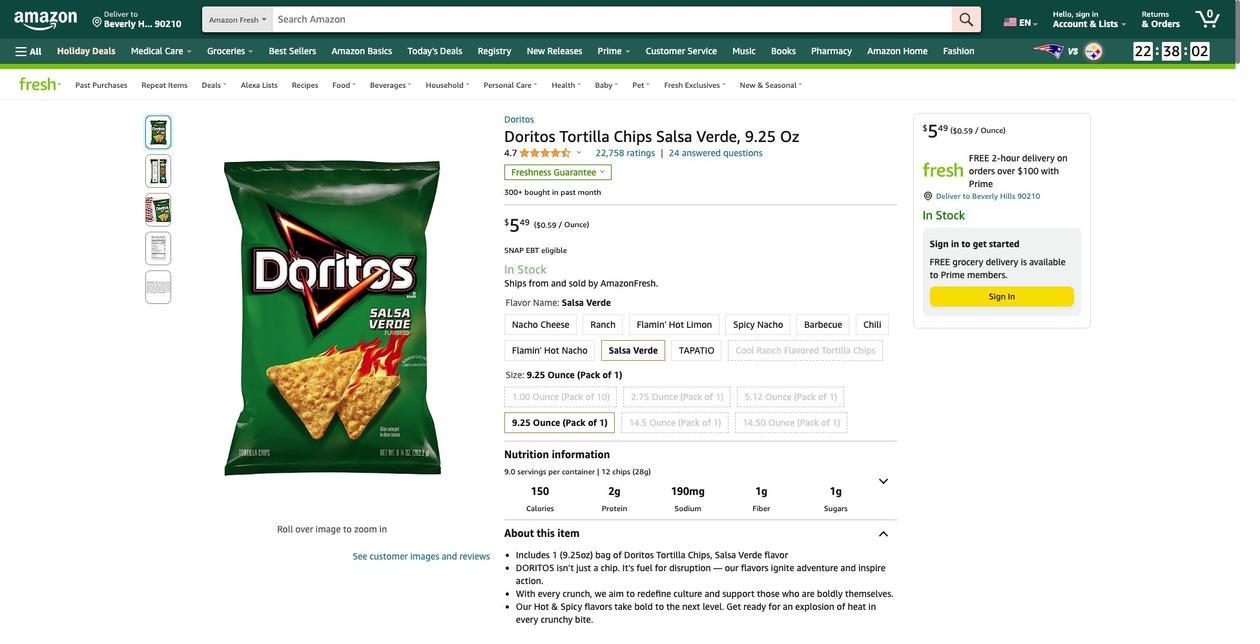 Task type: describe. For each thing, give the bounding box(es) containing it.
freshness guarantee
[[511, 167, 596, 178]]

delivery inside free 2-hour delivery on orders over $100  with prime
[[1022, 152, 1055, 163]]

section collapse image
[[879, 531, 888, 540]]

2 : from the left
[[1184, 41, 1188, 58]]

1 vertical spatial /
[[559, 220, 562, 230]]

0 horizontal spatial 49
[[520, 217, 530, 228]]

per
[[548, 467, 560, 477]]

0 horizontal spatial $0.59
[[536, 220, 557, 230]]

in inside "includes 1 (9.25oz) bag of doritos tortilla chips, salsa verde flavor doritos isn't just a chip. it's fuel for disruption — our flavors ignite adventure and inspire action. with every crunch, we aim to redefine culture and support those who are boldly themselves. our hot & spicy flavors take bold to the next level. get ready for an explosion of heat in every crunchy bite."
[[868, 601, 876, 612]]

1 horizontal spatial fresh
[[664, 80, 683, 90]]

ready
[[743, 601, 766, 612]]

fresh exclusives link
[[657, 74, 733, 94]]

0 vertical spatial flavors
[[741, 563, 769, 574]]

(pack for 9.25 ounce (pack of 1)
[[563, 417, 586, 428]]

in up grocery
[[951, 238, 959, 249]]

hills
[[1000, 191, 1016, 201]]

& for account
[[1090, 18, 1097, 29]]

we
[[595, 588, 606, 599]]

snap ebt eligible
[[504, 245, 567, 255]]

150
[[531, 485, 549, 498]]

38
[[1163, 43, 1180, 59]]

bold
[[634, 601, 653, 612]]

and right images
[[442, 551, 457, 562]]

to left the
[[655, 601, 664, 612]]

amazon basics
[[332, 45, 392, 56]]

prime inside navigation navigation
[[598, 45, 622, 56]]

popover image
[[600, 170, 604, 173]]

1 vertical spatial doritos
[[504, 127, 555, 145]]

1 vertical spatial 5
[[509, 214, 520, 236]]

repeat items
[[142, 80, 188, 90]]

ranch inside button
[[591, 319, 616, 330]]

sellers
[[289, 45, 316, 56]]

of for 14.50 ounce (pack of 1)
[[821, 417, 830, 428]]

answered
[[682, 147, 721, 158]]

1 : from the left
[[1155, 41, 1159, 58]]

fresh exclusives
[[664, 80, 720, 90]]

14.50 ounce (pack of 1) button
[[735, 413, 847, 433]]

best sellers
[[269, 45, 316, 56]]

to inside deliver to beverly h... 90210‌
[[131, 9, 138, 19]]

in left the past
[[552, 187, 559, 197]]

verde inside "includes 1 (9.25oz) bag of doritos tortilla chips, salsa verde flavor doritos isn't just a chip. it's fuel for disruption — our flavors ignite adventure and inspire action. with every crunch, we aim to redefine culture and support those who are boldly themselves. our hot & spicy flavors take bold to the next level. get ready for an explosion of heat in every crunchy bite."
[[738, 550, 762, 561]]

with
[[1041, 165, 1059, 176]]

in inside sign in 'link'
[[1008, 291, 1015, 302]]

customer
[[370, 551, 408, 562]]

ounce for 1.00 ounce (pack of 10)
[[533, 391, 559, 402]]

delivery inside free grocery delivery is available to prime members.
[[986, 256, 1018, 267]]

of for 9.25 ounce (pack of 1)
[[588, 417, 597, 428]]

h...
[[138, 18, 152, 29]]

all
[[30, 46, 42, 57]]

amazon home link
[[860, 42, 936, 60]]

of right bag
[[613, 550, 622, 561]]

alexa lists link
[[234, 74, 285, 94]]

item
[[557, 527, 580, 540]]

(pack for 14.5 ounce (pack of 1)
[[678, 417, 700, 428]]

1 horizontal spatial /
[[975, 126, 979, 135]]

food link
[[325, 74, 363, 94]]

in stock
[[923, 208, 965, 222]]

1g for 1g fiber
[[755, 485, 768, 498]]

salsa inside doritos doritos tortilla chips salsa verde, 9.25 oz
[[656, 127, 692, 145]]

amazon for amazon basics
[[332, 45, 365, 56]]

ranch inside "button"
[[757, 345, 782, 356]]

1) for 5.12 ounce (pack of 1)
[[829, 391, 837, 402]]

just
[[576, 563, 591, 574]]

flamin' hot limon
[[637, 319, 712, 330]]

chips,
[[688, 550, 713, 561]]

doritos inside "includes 1 (9.25oz) bag of doritos tortilla chips, salsa verde flavor doritos isn't just a chip. it's fuel for disruption — our flavors ignite adventure and inspire action. with every crunch, we aim to redefine culture and support those who are boldly themselves. our hot & spicy flavors take bold to the next level. get ready for an explosion of heat in every crunchy bite."
[[624, 550, 654, 561]]

in stock ships from and sold by amazonfresh.
[[504, 262, 658, 289]]

isn't
[[557, 563, 574, 574]]

and left "inspire"
[[841, 563, 856, 574]]

22
[[1135, 43, 1152, 59]]

servings
[[517, 467, 546, 477]]

0 vertical spatial |
[[661, 147, 663, 158]]

ratings
[[627, 147, 655, 158]]

(pack for 5.12 ounce (pack of 1)
[[794, 391, 816, 402]]

calories
[[526, 504, 554, 514]]

0 horizontal spatial flavors
[[585, 601, 612, 612]]

1 vertical spatial for
[[769, 601, 781, 612]]

90210‌ for beverly hills 90210‌
[[1018, 191, 1040, 201]]

sign for sign in
[[989, 291, 1006, 302]]

en
[[1019, 17, 1031, 28]]

amazon fresh logo image
[[17, 78, 55, 94]]

amazon for amazon fresh
[[209, 15, 238, 25]]

new & seasonal link
[[733, 74, 810, 94]]

option group for flavor name: salsa verde
[[500, 312, 897, 364]]

household
[[426, 80, 464, 90]]

1 vertical spatial (
[[534, 220, 536, 230]]

9.25 inside button
[[512, 417, 531, 428]]

and inside in stock ships from and sold by amazonfresh.
[[551, 278, 567, 289]]

registry link
[[470, 42, 519, 60]]

returns
[[1142, 9, 1169, 19]]

tortilla inside "includes 1 (9.25oz) bag of doritos tortilla chips, salsa verde flavor doritos isn't just a chip. it's fuel for disruption — our flavors ignite adventure and inspire action. with every crunch, we aim to redefine culture and support those who are boldly themselves. our hot & spicy flavors take bold to the next level. get ready for an explosion of heat in every crunchy bite."
[[656, 550, 686, 561]]

to right aim
[[626, 588, 635, 599]]

$100
[[1018, 165, 1039, 176]]

0 horizontal spatial for
[[655, 563, 667, 574]]

chips inside "button"
[[853, 345, 876, 356]]

popover image
[[577, 150, 582, 154]]

amazonfresh.
[[601, 278, 658, 289]]

0 vertical spatial every
[[538, 588, 560, 599]]

tortilla inside "button"
[[822, 345, 851, 356]]

hour
[[1001, 152, 1020, 163]]

doritos
[[516, 563, 554, 574]]

1g for 1g sugars
[[830, 485, 842, 498]]

medical
[[131, 45, 163, 56]]

verde,
[[696, 127, 741, 145]]

10)
[[597, 391, 610, 402]]

chips
[[612, 467, 630, 477]]

2.75 ounce (pack of 1) button
[[624, 388, 730, 407]]

holiday deals
[[57, 45, 115, 56]]

zoom
[[354, 524, 377, 535]]

1) for 9.25 ounce (pack of 1)
[[599, 417, 608, 428]]

in right zoom
[[379, 524, 387, 535]]

in for in stock ships from and sold by amazonfresh.
[[504, 262, 514, 276]]

boldly
[[817, 588, 843, 599]]

of for 5.12 ounce (pack of 1)
[[818, 391, 827, 402]]

2 horizontal spatial nacho
[[757, 319, 783, 330]]

nacho cheese button
[[505, 315, 576, 335]]

new for new releases
[[527, 45, 545, 56]]

navigation navigation
[[0, 0, 1240, 627]]

sold
[[569, 278, 586, 289]]

size: 9.25 ounce (pack of 1)
[[506, 369, 622, 380]]

90210‌ for beverly h... 90210‌
[[155, 18, 181, 29]]

level.
[[703, 601, 724, 612]]

option group for size: 9.25 ounce (pack of 1)
[[500, 384, 897, 436]]

(pack up 10)
[[577, 369, 600, 380]]

to up the in stock
[[963, 191, 970, 201]]

deliver for beverly h... 90210‌
[[104, 9, 128, 19]]

ounce for 14.5 ounce (pack of 1)
[[649, 417, 676, 428]]

account
[[1053, 18, 1087, 29]]

02
[[1192, 43, 1208, 59]]

ounce for 14.50 ounce (pack of 1)
[[768, 417, 795, 428]]

0 horizontal spatial nacho
[[512, 319, 538, 330]]

9.25 ounce (pack of 1)
[[512, 417, 608, 428]]

1 vertical spatial ounce)
[[564, 220, 589, 230]]

medical care link
[[123, 42, 199, 60]]

ounce up '1.00 ounce (pack of 10)'
[[548, 369, 575, 380]]

1) for 2.75 ounce (pack of 1)
[[715, 391, 724, 402]]

deals inside "link"
[[202, 80, 221, 90]]

Search Amazon text field
[[273, 7, 952, 32]]

name:
[[533, 297, 559, 308]]

get
[[973, 238, 987, 249]]

see customer images and reviews
[[353, 551, 490, 562]]

1.00
[[512, 391, 530, 402]]

pharmacy link
[[804, 42, 860, 60]]

1 vertical spatial lists
[[262, 80, 278, 90]]

fuel
[[637, 563, 653, 574]]

seasonal
[[765, 80, 797, 90]]

verde inside salsa verde button
[[633, 345, 658, 356]]

tapatio
[[679, 345, 715, 356]]

salsa inside button
[[609, 345, 631, 356]]

aim
[[609, 588, 624, 599]]

cool ranch flavored tortilla chips
[[736, 345, 876, 356]]

2-
[[992, 152, 1001, 163]]

1 vertical spatial every
[[516, 614, 538, 625]]

to left zoom
[[343, 524, 352, 535]]

salsa down sold
[[562, 297, 584, 308]]

0 horizontal spatial $ 5 49 ( $0.59 / ounce)
[[504, 214, 589, 236]]

new for new & seasonal
[[740, 80, 756, 90]]

sign in link
[[930, 287, 1073, 306]]

free for to
[[930, 256, 950, 267]]

deals link
[[195, 74, 234, 94]]

& for returns
[[1142, 18, 1149, 29]]

are
[[802, 588, 815, 599]]

1.00 ounce (pack of 10) button
[[505, 388, 616, 407]]

5.12 ounce (pack of 1) button
[[738, 388, 844, 407]]

1 horizontal spatial $
[[923, 123, 928, 133]]

flavor name: salsa verde
[[506, 297, 611, 308]]

guarantee
[[554, 167, 596, 178]]

flamin' hot nacho
[[512, 345, 588, 356]]

with
[[516, 588, 535, 599]]

0 vertical spatial $0.59
[[953, 126, 973, 135]]

chips inside doritos doritos tortilla chips salsa verde, 9.25 oz
[[614, 127, 652, 145]]

0 horizontal spatial over
[[295, 524, 313, 535]]

sign in to get started
[[930, 238, 1020, 249]]

2g protein
[[602, 485, 627, 514]]

about this item
[[504, 527, 580, 540]]

0 vertical spatial doritos
[[504, 114, 534, 125]]

(pack for 2.75 ounce (pack of 1)
[[680, 391, 702, 402]]

over inside free 2-hour delivery on orders over $100  with prime
[[997, 165, 1015, 176]]

to left get
[[962, 238, 971, 249]]

1g fiber
[[753, 485, 770, 514]]

deliver for beverly hills 90210‌
[[936, 191, 961, 201]]

of up 10)
[[603, 369, 612, 380]]

of left heat
[[837, 601, 845, 612]]

0 vertical spatial lists
[[1099, 18, 1118, 29]]

9.25 ounce (pack of 1) button
[[505, 413, 614, 433]]



Task type: vqa. For each thing, say whether or not it's contained in the screenshot.
Delete IMAGE on the right top
no



Task type: locate. For each thing, give the bounding box(es) containing it.
of for 2.75 ounce (pack of 1)
[[705, 391, 713, 402]]

1 horizontal spatial over
[[997, 165, 1015, 176]]

deals for holiday deals
[[92, 45, 115, 56]]

1 vertical spatial in
[[504, 262, 514, 276]]

amazon inside 'search field'
[[209, 15, 238, 25]]

1 vertical spatial $
[[504, 217, 509, 228]]

4.7
[[504, 147, 520, 158]]

sign for sign in to get started
[[930, 238, 949, 249]]

doritos up fuel
[[624, 550, 654, 561]]

1) down salsa verde button
[[614, 369, 622, 380]]

free inside free 2-hour delivery on orders over $100  with prime
[[969, 152, 990, 163]]

1 horizontal spatial in
[[923, 208, 933, 222]]

chips down the chili button
[[853, 345, 876, 356]]

verde down flamin' hot limon button
[[633, 345, 658, 356]]

hot left the 'limon'
[[669, 319, 684, 330]]

delivery up $100
[[1022, 152, 1055, 163]]

music link
[[725, 42, 763, 60]]

of inside button
[[705, 391, 713, 402]]

(pack down 1.00 ounce (pack of 10) button
[[563, 417, 586, 428]]

0 horizontal spatial delivery
[[986, 256, 1018, 267]]

deliver inside deliver to beverly h... 90210‌
[[104, 9, 128, 19]]

tortilla up popover image
[[559, 127, 610, 145]]

of down 10)
[[588, 417, 597, 428]]

flavors
[[741, 563, 769, 574], [585, 601, 612, 612]]

1 vertical spatial flamin'
[[512, 345, 542, 356]]

today's
[[408, 45, 438, 56]]

reviews
[[460, 551, 490, 562]]

in up ships
[[504, 262, 514, 276]]

pharmacy
[[811, 45, 852, 56]]

0 horizontal spatial verde
[[586, 297, 611, 308]]

Amazon Fresh search field
[[202, 6, 981, 34]]

2 horizontal spatial prime
[[969, 178, 993, 189]]

beverly left h...
[[104, 18, 136, 29]]

14.50 ounce (pack of 1)
[[743, 417, 840, 428]]

care for medical care
[[165, 45, 183, 56]]

| inside nutrition information 9.0 servings per container | 12 chips (28g)
[[597, 467, 599, 477]]

0 vertical spatial prime
[[598, 45, 622, 56]]

past
[[561, 187, 576, 197]]

1 horizontal spatial |
[[661, 147, 663, 158]]

flavors down we
[[585, 601, 612, 612]]

0 vertical spatial 49
[[938, 123, 948, 133]]

of inside 'button'
[[821, 417, 830, 428]]

0 horizontal spatial 5
[[509, 214, 520, 236]]

option group
[[500, 312, 897, 364], [500, 384, 897, 436]]

0 vertical spatial tortilla
[[559, 127, 610, 145]]

ounce inside the '2.75 ounce (pack of 1)' button
[[652, 391, 678, 402]]

(pack up '14.50 ounce (pack of 1)' at the bottom right of page
[[794, 391, 816, 402]]

150 calories
[[526, 485, 554, 514]]

delivery down started
[[986, 256, 1018, 267]]

0 horizontal spatial /
[[559, 220, 562, 230]]

of up '14.50 ounce (pack of 1)' at the bottom right of page
[[818, 391, 827, 402]]

on
[[1057, 152, 1068, 163]]

ounce inside 14.50 ounce (pack of 1) 'button'
[[768, 417, 795, 428]]

deliver left h...
[[104, 9, 128, 19]]

to down sign in to get started
[[930, 269, 939, 280]]

ounce) up 2-
[[981, 126, 1006, 135]]

0 horizontal spatial amazon
[[209, 15, 238, 25]]

inspire
[[858, 563, 886, 574]]

1 vertical spatial ranch
[[757, 345, 782, 356]]

alexa
[[241, 80, 260, 90]]

1 vertical spatial flavors
[[585, 601, 612, 612]]

ounce inside 14.5 ounce (pack of 1) button
[[649, 417, 676, 428]]

(pack down size: 9.25 ounce (pack of 1)
[[561, 391, 583, 402]]

salsa down ranch button
[[609, 345, 631, 356]]

(pack for 1.00 ounce (pack of 10)
[[561, 391, 583, 402]]

free up orders
[[969, 152, 990, 163]]

1 vertical spatial free
[[930, 256, 950, 267]]

prime down search amazon text field
[[598, 45, 622, 56]]

& inside returns & orders
[[1142, 18, 1149, 29]]

0 vertical spatial chips
[[614, 127, 652, 145]]

0 vertical spatial 90210‌
[[155, 18, 181, 29]]

fresh inside 'search field'
[[240, 15, 259, 25]]

& inside "includes 1 (9.25oz) bag of doritos tortilla chips, salsa verde flavor doritos isn't just a chip. it's fuel for disruption — our flavors ignite adventure and inspire action. with every crunch, we aim to redefine culture and support those who are boldly themselves. our hot & spicy flavors take bold to the next level. get ready for an explosion of heat in every crunchy bite."
[[552, 601, 558, 612]]

(pack down the '2.75 ounce (pack of 1)' button
[[678, 417, 700, 428]]

& left the seasonal
[[758, 80, 763, 90]]

1 vertical spatial option group
[[500, 384, 897, 436]]

1) inside 14.5 ounce (pack of 1) button
[[713, 417, 721, 428]]

(
[[950, 126, 953, 135], [534, 220, 536, 230]]

beverly for beverly h... 90210‌
[[104, 18, 136, 29]]

hot inside flamin' hot nacho button
[[544, 345, 559, 356]]

1) inside 14.50 ounce (pack of 1) 'button'
[[832, 417, 840, 428]]

sign in
[[989, 291, 1015, 302]]

salsa up our
[[715, 550, 736, 561]]

amazon left basics
[[332, 45, 365, 56]]

1 horizontal spatial $ 5 49 ( $0.59 / ounce)
[[923, 120, 1006, 141]]

fashion link
[[936, 42, 983, 60]]

flamin' up size:
[[512, 345, 542, 356]]

option group containing 1.00 ounce (pack of 10)
[[500, 384, 897, 436]]

beverly for beverly hills 90210‌
[[972, 191, 998, 201]]

nacho down "flavor"
[[512, 319, 538, 330]]

1 vertical spatial fresh
[[664, 80, 683, 90]]

1) inside the '2.75 ounce (pack of 1)' button
[[715, 391, 724, 402]]

& up "crunchy"
[[552, 601, 558, 612]]

those
[[757, 588, 780, 599]]

1 horizontal spatial sign
[[989, 291, 1006, 302]]

prime inside free grocery delivery is available to prime members.
[[941, 269, 965, 280]]

0 horizontal spatial (
[[534, 220, 536, 230]]

today's deals link
[[400, 42, 470, 60]]

1 vertical spatial |
[[597, 467, 599, 477]]

1 horizontal spatial 5
[[928, 120, 938, 141]]

protein
[[602, 504, 627, 514]]

sign down the in stock
[[930, 238, 949, 249]]

prime inside free 2-hour delivery on orders over $100  with prime
[[969, 178, 993, 189]]

deliver up the in stock
[[936, 191, 961, 201]]

1 vertical spatial over
[[295, 524, 313, 535]]

sign inside 'link'
[[989, 291, 1006, 302]]

health
[[552, 80, 575, 90]]

ounce inside the 5.12 ounce (pack of 1) button
[[765, 391, 792, 402]]

household link
[[419, 74, 477, 94]]

members.
[[967, 269, 1008, 280]]

1) for 14.50 ounce (pack of 1)
[[832, 417, 840, 428]]

doritos
[[504, 114, 534, 125], [504, 127, 555, 145], [624, 550, 654, 561]]

(pack inside button
[[680, 391, 702, 402]]

nutrition
[[504, 448, 549, 461]]

1 horizontal spatial lists
[[1099, 18, 1118, 29]]

stock for in stock
[[936, 208, 965, 222]]

1g up sugars
[[830, 485, 842, 498]]

/ up orders
[[975, 126, 979, 135]]

1 horizontal spatial new
[[740, 80, 756, 90]]

amazon home
[[867, 45, 928, 56]]

in inside navigation navigation
[[1092, 9, 1099, 19]]

spicy inside "includes 1 (9.25oz) bag of doritos tortilla chips, salsa verde flavor doritos isn't just a chip. it's fuel for disruption — our flavors ignite adventure and inspire action. with every crunch, we aim to redefine culture and support those who are boldly themselves. our hot & spicy flavors take bold to the next level. get ready for an explosion of heat in every crunchy bite."
[[561, 601, 582, 612]]

over right roll
[[295, 524, 313, 535]]

1 horizontal spatial amazon
[[332, 45, 365, 56]]

heat
[[848, 601, 866, 612]]

size:
[[506, 369, 524, 380]]

amazon for amazon home
[[867, 45, 901, 56]]

tortilla down barbecue button
[[822, 345, 851, 356]]

1g sugars
[[824, 485, 848, 514]]

nacho up size: 9.25 ounce (pack of 1)
[[562, 345, 588, 356]]

hot inside flamin' hot limon button
[[669, 319, 684, 330]]

22 : 38 : 02
[[1135, 41, 1208, 59]]

1 vertical spatial sign
[[989, 291, 1006, 302]]

1 vertical spatial tortilla
[[822, 345, 851, 356]]

patriots vs. steelers image
[[1010, 39, 1236, 64]]

chili
[[863, 319, 881, 330]]

(pack down the 5.12 ounce (pack of 1) button
[[797, 417, 819, 428]]

beverly inside deliver to beverly h... 90210‌
[[104, 18, 136, 29]]

baby
[[595, 80, 613, 90]]

and left sold
[[551, 278, 567, 289]]

of for 14.5 ounce (pack of 1)
[[702, 417, 711, 428]]

1) for 14.5 ounce (pack of 1)
[[713, 417, 721, 428]]

flamin' up salsa verde
[[637, 319, 667, 330]]

1 horizontal spatial (
[[950, 126, 953, 135]]

salsa up 24
[[656, 127, 692, 145]]

1 1g from the left
[[755, 485, 768, 498]]

care
[[165, 45, 183, 56], [516, 80, 532, 90]]

22,758 ratings
[[596, 147, 655, 158]]

information
[[552, 448, 610, 461]]

| left 24
[[661, 147, 663, 158]]

free inside free grocery delivery is available to prime members.
[[930, 256, 950, 267]]

2 vertical spatial doritos
[[624, 550, 654, 561]]

beverly left hills
[[972, 191, 998, 201]]

it's
[[622, 563, 634, 574]]

90210‌ right h...
[[155, 18, 181, 29]]

flamin' for flamin' hot nacho
[[512, 345, 542, 356]]

: right 22
[[1155, 41, 1159, 58]]

0 horizontal spatial deliver
[[104, 9, 128, 19]]

22,758
[[596, 147, 624, 158]]

themselves.
[[845, 588, 894, 599]]

| 24 answered questions
[[661, 147, 763, 158]]

1g inside 1g sugars
[[830, 485, 842, 498]]

1 horizontal spatial prime
[[941, 269, 965, 280]]

in inside in stock ships from and sold by amazonfresh.
[[504, 262, 514, 276]]

care right medical
[[165, 45, 183, 56]]

health link
[[545, 74, 588, 94]]

1 horizontal spatial 49
[[938, 123, 948, 133]]

0 vertical spatial 5
[[928, 120, 938, 141]]

lists right the alexa
[[262, 80, 278, 90]]

flavor
[[506, 297, 531, 308]]

1) left "14.50"
[[713, 417, 721, 428]]

bite.
[[575, 614, 593, 625]]

deliver
[[104, 9, 128, 19], [936, 191, 961, 201]]

1 horizontal spatial for
[[769, 601, 781, 612]]

ounce for 5.12 ounce (pack of 1)
[[765, 391, 792, 402]]

& for new
[[758, 80, 763, 90]]

2 1g from the left
[[830, 485, 842, 498]]

salsa inside "includes 1 (9.25oz) bag of doritos tortilla chips, salsa verde flavor doritos isn't just a chip. it's fuel for disruption — our flavors ignite adventure and inspire action. with every crunch, we aim to redefine culture and support those who are boldly themselves. our hot & spicy flavors take bold to the next level. get ready for an explosion of heat in every crunchy bite."
[[715, 550, 736, 561]]

0 horizontal spatial 1g
[[755, 485, 768, 498]]

0 vertical spatial option group
[[500, 312, 897, 364]]

over down hour
[[997, 165, 1015, 176]]

in for in stock
[[923, 208, 933, 222]]

new left releases
[[527, 45, 545, 56]]

and up level. at the bottom right of page
[[705, 588, 720, 599]]

1 vertical spatial stock
[[517, 262, 547, 276]]

ounce for 2.75 ounce (pack of 1)
[[652, 391, 678, 402]]

0 horizontal spatial new
[[527, 45, 545, 56]]

1 horizontal spatial deals
[[202, 80, 221, 90]]

section expand image
[[879, 475, 888, 484]]

1 horizontal spatial tortilla
[[656, 550, 686, 561]]

0 vertical spatial care
[[165, 45, 183, 56]]

see
[[353, 551, 367, 562]]

deals right holiday
[[92, 45, 115, 56]]

hot for nacho
[[544, 345, 559, 356]]

1) inside 9.25 ounce (pack of 1) button
[[599, 417, 608, 428]]

spicy inside spicy nacho button
[[733, 319, 755, 330]]

stock for in stock ships from and sold by amazonfresh.
[[517, 262, 547, 276]]

deals right items
[[202, 80, 221, 90]]

1
[[552, 550, 557, 561]]

redefine
[[637, 588, 671, 599]]

2 vertical spatial prime
[[941, 269, 965, 280]]

1 horizontal spatial :
[[1184, 41, 1188, 58]]

account & lists
[[1053, 18, 1118, 29]]

hot for limon
[[669, 319, 684, 330]]

2 vertical spatial verde
[[738, 550, 762, 561]]

available
[[1029, 256, 1066, 267]]

/ up eligible
[[559, 220, 562, 230]]

stock inside in stock ships from and sold by amazonfresh.
[[517, 262, 547, 276]]

in
[[923, 208, 933, 222], [504, 262, 514, 276], [1008, 291, 1015, 302]]

of down 2.75 ounce (pack of 1)
[[702, 417, 711, 428]]

1g up fiber at the bottom of the page
[[755, 485, 768, 498]]

salsa verde button
[[602, 341, 664, 360]]

1 vertical spatial $ 5 49 ( $0.59 / ounce)
[[504, 214, 589, 236]]

to left h...
[[131, 9, 138, 19]]

0 vertical spatial flamin'
[[637, 319, 667, 330]]

1) inside the 5.12 ounce (pack of 1) button
[[829, 391, 837, 402]]

0 horizontal spatial stock
[[517, 262, 547, 276]]

option group containing nacho cheese
[[500, 312, 897, 364]]

every down our
[[516, 614, 538, 625]]

free left grocery
[[930, 256, 950, 267]]

ounce right 1.00
[[533, 391, 559, 402]]

$ 5 49 ( $0.59 / ounce) up 2-
[[923, 120, 1006, 141]]

1 vertical spatial 9.25
[[527, 369, 545, 380]]

1 horizontal spatial $0.59
[[953, 126, 973, 135]]

chili button
[[856, 315, 888, 335]]

doritos up 4.7
[[504, 114, 534, 125]]

1 horizontal spatial 1g
[[830, 485, 842, 498]]

$0.59 up orders
[[953, 126, 973, 135]]

1 vertical spatial care
[[516, 80, 532, 90]]

of down the 5.12 ounce (pack of 1) at the bottom right
[[821, 417, 830, 428]]

deals for today's deals
[[440, 45, 462, 56]]

90210‌ inside deliver to beverly h... 90210‌
[[155, 18, 181, 29]]

2 vertical spatial hot
[[534, 601, 549, 612]]

new left the seasonal
[[740, 80, 756, 90]]

sugars
[[824, 504, 848, 514]]

tortilla inside doritos doritos tortilla chips salsa verde, 9.25 oz
[[559, 127, 610, 145]]

1) left 5.12
[[715, 391, 724, 402]]

0 vertical spatial $
[[923, 123, 928, 133]]

0 vertical spatial ounce)
[[981, 126, 1006, 135]]

flamin' for flamin' hot limon
[[637, 319, 667, 330]]

& right account
[[1090, 18, 1097, 29]]

$0.59
[[953, 126, 973, 135], [536, 220, 557, 230]]

registry
[[478, 45, 511, 56]]

1 horizontal spatial care
[[516, 80, 532, 90]]

in up sign in to get started
[[923, 208, 933, 222]]

0 horizontal spatial fresh
[[240, 15, 259, 25]]

disruption
[[669, 563, 711, 574]]

in right sign
[[1092, 9, 1099, 19]]

1 vertical spatial 49
[[520, 217, 530, 228]]

None submit
[[952, 6, 981, 32], [146, 116, 170, 149], [146, 155, 170, 187], [146, 194, 170, 226], [146, 233, 170, 265], [146, 271, 170, 304], [952, 6, 981, 32], [146, 116, 170, 149], [146, 155, 170, 187], [146, 194, 170, 226], [146, 233, 170, 265], [146, 271, 170, 304]]

flamin' hot limon button
[[630, 315, 719, 335]]

ounce right 2.75
[[652, 391, 678, 402]]

tortilla up disruption
[[656, 550, 686, 561]]

1 option group from the top
[[500, 312, 897, 364]]

$ 5 49 ( $0.59 / ounce) up eligible
[[504, 214, 589, 236]]

9.25
[[745, 127, 776, 145], [527, 369, 545, 380], [512, 417, 531, 428]]

& left orders
[[1142, 18, 1149, 29]]

1g inside 1g fiber
[[755, 485, 768, 498]]

0 horizontal spatial tortilla
[[559, 127, 610, 145]]

0 horizontal spatial care
[[165, 45, 183, 56]]

ounce inside 1.00 ounce (pack of 10) button
[[533, 391, 559, 402]]

0 vertical spatial in
[[923, 208, 933, 222]]

1 horizontal spatial delivery
[[1022, 152, 1055, 163]]

0 horizontal spatial in
[[504, 262, 514, 276]]

prime down grocery
[[941, 269, 965, 280]]

pet
[[633, 80, 644, 90]]

5.12 ounce (pack of 1)
[[745, 391, 837, 402]]

the
[[666, 601, 680, 612]]

90210‌ right hills
[[1018, 191, 1040, 201]]

0 horizontal spatial 90210‌
[[155, 18, 181, 29]]

stock up sign in to get started
[[936, 208, 965, 222]]

0 horizontal spatial prime
[[598, 45, 622, 56]]

free
[[969, 152, 990, 163], [930, 256, 950, 267]]

new releases link
[[519, 42, 590, 60]]

hot down cheese at the left
[[544, 345, 559, 356]]

1) up '14.50 ounce (pack of 1)' at the bottom right of page
[[829, 391, 837, 402]]

alexa lists
[[241, 80, 278, 90]]

ships
[[504, 278, 526, 289]]

bought
[[525, 187, 550, 197]]

1 vertical spatial hot
[[544, 345, 559, 356]]

every
[[538, 588, 560, 599], [516, 614, 538, 625]]

flavors right our
[[741, 563, 769, 574]]

care right the personal
[[516, 80, 532, 90]]

(pack inside 'button'
[[797, 417, 819, 428]]

0 vertical spatial (
[[950, 126, 953, 135]]

flamin' inside button
[[637, 319, 667, 330]]

nacho inside button
[[562, 345, 588, 356]]

1g
[[755, 485, 768, 498], [830, 485, 842, 498]]

past purchases link
[[68, 74, 134, 94]]

2 option group from the top
[[500, 384, 897, 436]]

of for 1.00 ounce (pack of 10)
[[586, 391, 594, 402]]

best sellers link
[[261, 42, 324, 60]]

free for orders
[[969, 152, 990, 163]]

ounce right 5.12
[[765, 391, 792, 402]]

ounce for 9.25 ounce (pack of 1)
[[533, 417, 560, 428]]

hot inside "includes 1 (9.25oz) bag of doritos tortilla chips, salsa verde flavor doritos isn't just a chip. it's fuel for disruption — our flavors ignite adventure and inspire action. with every crunch, we aim to redefine culture and support those who are boldly themselves. our hot & spicy flavors take bold to the next level. get ready for an explosion of heat in every crunchy bite."
[[534, 601, 549, 612]]

of
[[603, 369, 612, 380], [586, 391, 594, 402], [705, 391, 713, 402], [818, 391, 827, 402], [588, 417, 597, 428], [702, 417, 711, 428], [821, 417, 830, 428], [613, 550, 622, 561], [837, 601, 845, 612]]

to inside free grocery delivery is available to prime members.
[[930, 269, 939, 280]]

next
[[682, 601, 700, 612]]

0 horizontal spatial deals
[[92, 45, 115, 56]]

1 vertical spatial delivery
[[986, 256, 1018, 267]]

about
[[504, 527, 534, 540]]

(pack for 14.50 ounce (pack of 1)
[[797, 417, 819, 428]]

amazon image
[[14, 12, 77, 31]]

sign down members.
[[989, 291, 1006, 302]]

sign
[[1076, 9, 1090, 19]]

0 vertical spatial spicy
[[733, 319, 755, 330]]

nacho
[[512, 319, 538, 330], [757, 319, 783, 330], [562, 345, 588, 356]]

0 vertical spatial ranch
[[591, 319, 616, 330]]

ounce) down the past
[[564, 220, 589, 230]]

fashion
[[943, 45, 975, 56]]

2.75
[[631, 391, 649, 402]]

2 horizontal spatial verde
[[738, 550, 762, 561]]

home
[[903, 45, 928, 56]]

ounce inside 9.25 ounce (pack of 1) button
[[533, 417, 560, 428]]

1 vertical spatial deliver
[[936, 191, 961, 201]]

hot right our
[[534, 601, 549, 612]]

barbecue
[[804, 319, 842, 330]]

verde up our
[[738, 550, 762, 561]]

barbecue button
[[797, 315, 849, 335]]

9.25 up questions
[[745, 127, 776, 145]]

prime link
[[590, 42, 638, 60]]

|
[[661, 147, 663, 158], [597, 467, 599, 477]]

2 vertical spatial tortilla
[[656, 550, 686, 561]]

music
[[733, 45, 756, 56]]

0 vertical spatial $ 5 49 ( $0.59 / ounce)
[[923, 120, 1006, 141]]

amazon up groceries
[[209, 15, 238, 25]]

spicy up cool
[[733, 319, 755, 330]]

1 horizontal spatial free
[[969, 152, 990, 163]]

this
[[537, 527, 555, 540]]

0 vertical spatial sign
[[930, 238, 949, 249]]

an
[[783, 601, 793, 612]]

0 horizontal spatial lists
[[262, 80, 278, 90]]

$0.59 up eligible
[[536, 220, 557, 230]]

care for personal care
[[516, 80, 532, 90]]

doritos down doritos link
[[504, 127, 555, 145]]

9.25 inside doritos doritos tortilla chips salsa verde, 9.25 oz
[[745, 127, 776, 145]]

1 horizontal spatial chips
[[853, 345, 876, 356]]

1 horizontal spatial ounce)
[[981, 126, 1006, 135]]

deliver to beverly h... 90210‌
[[104, 9, 181, 29]]

groceries
[[207, 45, 245, 56]]

from
[[529, 278, 549, 289]]

14.5 ounce (pack of 1) button
[[622, 413, 728, 433]]

flamin' inside button
[[512, 345, 542, 356]]



